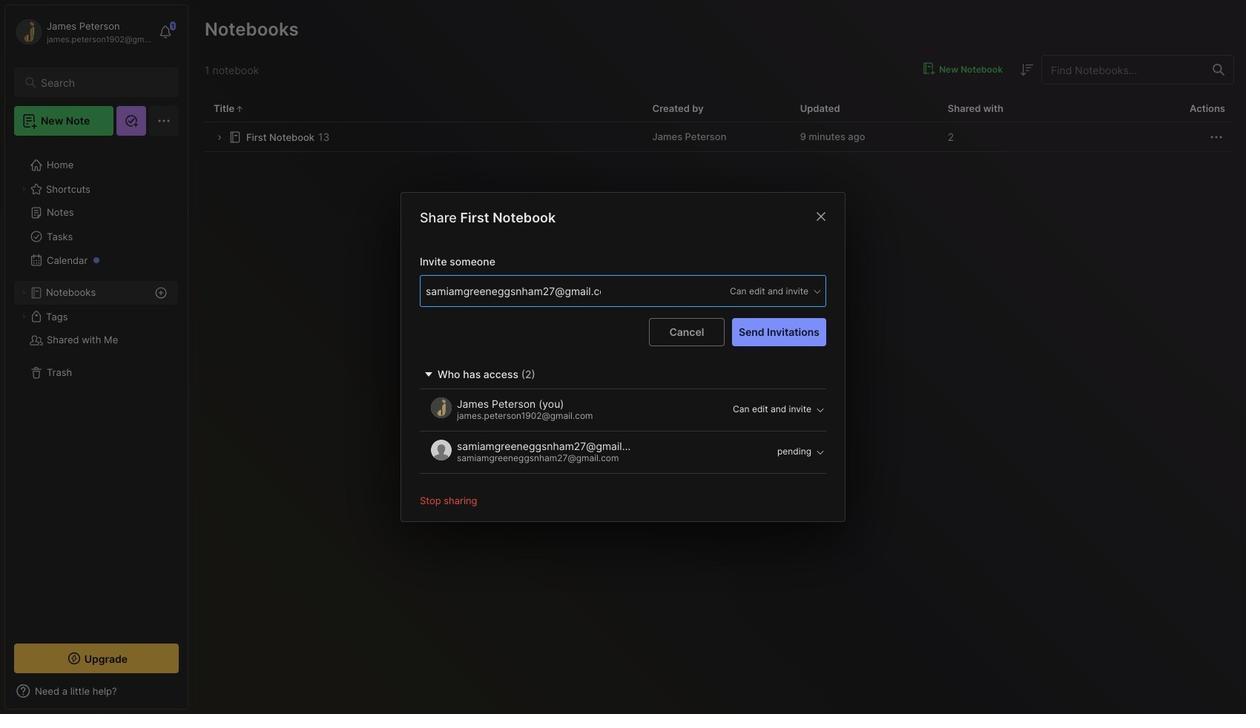 Task type: locate. For each thing, give the bounding box(es) containing it.
main element
[[0, 0, 193, 715]]

None search field
[[41, 73, 165, 91]]

expand notebooks image
[[19, 289, 28, 298]]

Search text field
[[41, 76, 165, 90]]

row
[[205, 122, 1235, 152]]

tree
[[5, 145, 188, 631]]

tree inside main "element"
[[5, 145, 188, 631]]

close image
[[812, 208, 830, 226]]



Task type: describe. For each thing, give the bounding box(es) containing it.
expand tags image
[[19, 312, 28, 321]]

Find Notebooks… text field
[[1042, 58, 1204, 82]]

none search field inside main "element"
[[41, 73, 165, 91]]

Add tag field
[[424, 283, 602, 299]]



Task type: vqa. For each thing, say whether or not it's contained in the screenshot.
group in main 'element'
no



